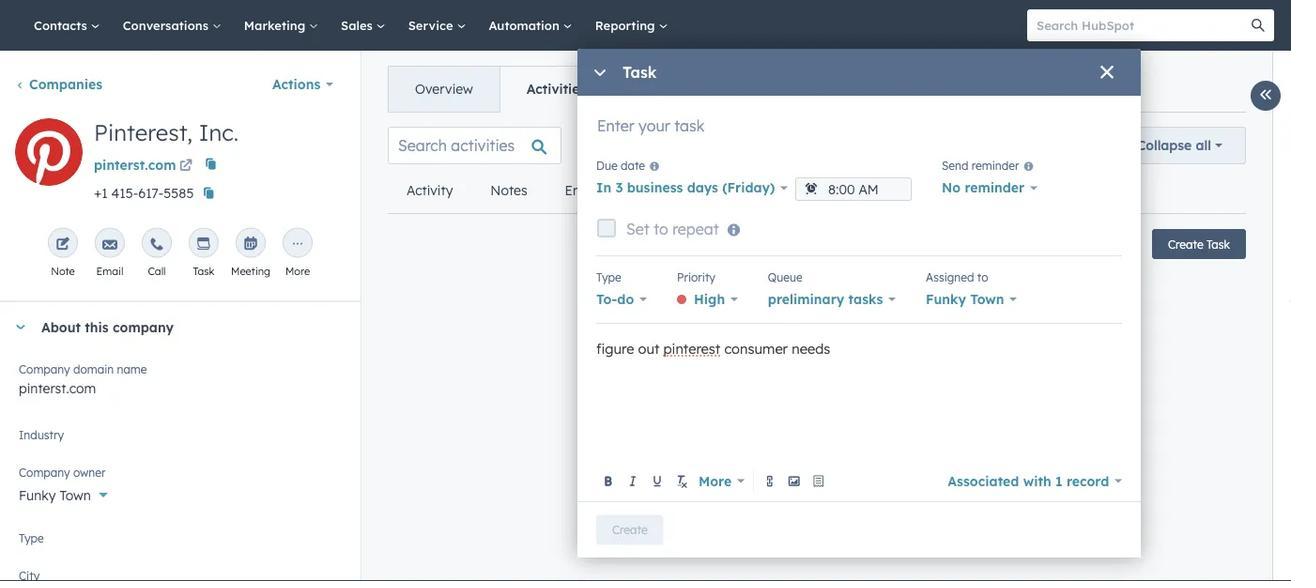Task type: describe. For each thing, give the bounding box(es) containing it.
1 vertical spatial type
[[19, 532, 44, 546]]

Title text field
[[596, 115, 1122, 152]]

call
[[148, 264, 166, 278]]

figure
[[596, 340, 634, 357]]

meetings
[[783, 182, 840, 199]]

in 3 business days (friday) button
[[596, 175, 788, 201]]

search image
[[1252, 19, 1265, 32]]

date
[[621, 158, 645, 173]]

to for set
[[654, 220, 668, 239]]

create for create
[[612, 523, 648, 537]]

in 3 business days (friday)
[[596, 180, 775, 196]]

+1
[[94, 185, 108, 201]]

collapse all button
[[1114, 127, 1246, 164]]

create button
[[596, 515, 664, 545]]

call image
[[149, 237, 164, 252]]

emails button
[[546, 168, 625, 213]]

meeting image
[[243, 237, 258, 252]]

priority
[[677, 270, 716, 284]]

+1 415-617-5585
[[94, 185, 194, 201]]

marketing link
[[233, 0, 330, 51]]

due
[[596, 158, 618, 173]]

company domain name pinterst.com
[[19, 363, 147, 396]]

3
[[616, 180, 623, 196]]

conversations
[[123, 17, 212, 33]]

queue
[[768, 270, 803, 284]]

pinterest, inc.
[[94, 118, 239, 147]]

collapse all
[[1137, 137, 1212, 154]]

associated with 1 record
[[948, 473, 1110, 489]]

tasks
[[849, 291, 883, 308]]

domain
[[73, 363, 114, 377]]

contacts link
[[23, 0, 112, 51]]

task image
[[196, 237, 211, 252]]

link opens in a new window image
[[179, 155, 192, 178]]

funky town for assigned
[[926, 291, 1005, 308]]

more inside popup button
[[699, 473, 732, 489]]

pinterst.com inside company domain name pinterst.com
[[19, 380, 96, 396]]

notes button
[[472, 168, 546, 213]]

funky town button for owner
[[19, 477, 342, 508]]

note image
[[55, 237, 70, 252]]

more image
[[290, 237, 305, 252]]

all
[[1196, 137, 1212, 154]]

create for create task
[[1168, 237, 1204, 251]]

calls
[[643, 182, 673, 199]]

company
[[113, 319, 174, 336]]

activity button
[[388, 168, 472, 213]]

more button
[[695, 468, 748, 495]]

assigned
[[926, 270, 974, 284]]

activities
[[527, 81, 586, 97]]

close dialog image
[[1100, 66, 1115, 81]]

company owner
[[19, 466, 106, 480]]

meeting
[[231, 264, 271, 278]]

no
[[942, 180, 961, 196]]

(friday)
[[723, 180, 775, 196]]

needs
[[792, 340, 831, 357]]

high
[[694, 291, 725, 308]]

pinterest
[[664, 340, 721, 357]]

415-
[[111, 185, 138, 201]]

name
[[117, 363, 147, 377]]

617-
[[138, 185, 164, 201]]

repeat
[[673, 220, 719, 239]]

task inside button
[[1207, 237, 1230, 251]]

Search activities search field
[[388, 127, 562, 164]]

edit button
[[15, 118, 83, 193]]

5585
[[164, 185, 194, 201]]

tasks
[[710, 182, 746, 199]]

email
[[96, 264, 123, 278]]

pinterst.com link
[[94, 150, 196, 178]]

companies link
[[15, 76, 102, 93]]

actions
[[272, 76, 321, 93]]

days
[[687, 180, 718, 196]]

preliminary tasks button
[[768, 286, 896, 313]]

set to repeat
[[626, 220, 719, 239]]

funky town for company
[[19, 487, 91, 503]]

minimize dialog image
[[593, 66, 608, 81]]

service link
[[397, 0, 478, 51]]

town for to
[[971, 291, 1005, 308]]

consumer
[[725, 340, 788, 357]]

reporting link
[[584, 0, 680, 51]]

assigned to
[[926, 270, 989, 284]]

reminder for no reminder
[[965, 180, 1025, 196]]

create task
[[1168, 237, 1230, 251]]



Task type: vqa. For each thing, say whether or not it's contained in the screenshot.
the left your
no



Task type: locate. For each thing, give the bounding box(es) containing it.
0 vertical spatial pinterst.com
[[94, 157, 176, 173]]

overview button
[[389, 67, 499, 112]]

conversations link
[[112, 0, 233, 51]]

funky for assigned to
[[926, 291, 966, 308]]

sales link
[[330, 0, 397, 51]]

1 horizontal spatial create
[[1168, 237, 1204, 251]]

create
[[1168, 237, 1204, 251], [612, 523, 648, 537]]

0 vertical spatial town
[[971, 291, 1005, 308]]

1 vertical spatial reminder
[[965, 180, 1025, 196]]

to-do
[[596, 291, 634, 308]]

to for assigned
[[978, 270, 989, 284]]

1 vertical spatial task
[[1207, 237, 1230, 251]]

with
[[1023, 473, 1052, 489]]

reminder down 'send reminder'
[[965, 180, 1025, 196]]

1 horizontal spatial funky
[[926, 291, 966, 308]]

link opens in a new window image
[[179, 160, 192, 173]]

funky down assigned on the top of page
[[926, 291, 966, 308]]

pinterest,
[[94, 118, 193, 147]]

0 vertical spatial to
[[654, 220, 668, 239]]

1 vertical spatial more
[[699, 473, 732, 489]]

0 horizontal spatial type
[[19, 532, 44, 546]]

0 horizontal spatial task
[[193, 264, 215, 278]]

2 navigation from the top
[[388, 168, 858, 214]]

1 vertical spatial navigation
[[388, 168, 858, 214]]

funky town button
[[926, 286, 1017, 313], [19, 477, 342, 508]]

funky town down company owner
[[19, 487, 91, 503]]

company inside company domain name pinterst.com
[[19, 363, 70, 377]]

1 horizontal spatial funky town button
[[926, 286, 1017, 313]]

1 vertical spatial funky
[[19, 487, 56, 503]]

funky town
[[926, 291, 1005, 308], [19, 487, 91, 503]]

0 vertical spatial company
[[19, 363, 70, 377]]

to-do button
[[596, 286, 647, 313]]

type up to- on the bottom
[[596, 270, 622, 284]]

1 horizontal spatial type
[[596, 270, 622, 284]]

0 vertical spatial funky town button
[[926, 286, 1017, 313]]

record
[[1067, 473, 1110, 489]]

town for owner
[[60, 487, 91, 503]]

marketing
[[244, 17, 309, 33]]

1 horizontal spatial town
[[971, 291, 1005, 308]]

to-
[[596, 291, 617, 308]]

collapse
[[1137, 137, 1192, 154]]

1 vertical spatial to
[[978, 270, 989, 284]]

set
[[626, 220, 650, 239]]

meetings button
[[764, 168, 858, 213]]

pinterst.com down domain
[[19, 380, 96, 396]]

0 vertical spatial task
[[623, 63, 657, 82]]

associated with 1 record button
[[948, 468, 1122, 495]]

1 navigation from the top
[[388, 66, 614, 113]]

0 vertical spatial create
[[1168, 237, 1204, 251]]

business
[[627, 180, 683, 196]]

send reminder
[[942, 158, 1020, 173]]

sales
[[341, 17, 376, 33]]

0 vertical spatial more
[[285, 264, 310, 278]]

do
[[617, 291, 634, 308]]

reporting
[[595, 17, 659, 33]]

0 vertical spatial navigation
[[388, 66, 614, 113]]

company
[[19, 363, 70, 377], [19, 466, 70, 480]]

1 vertical spatial funky town
[[19, 487, 91, 503]]

1 vertical spatial funky town button
[[19, 477, 342, 508]]

automation link
[[478, 0, 584, 51]]

type down company owner
[[19, 532, 44, 546]]

pinterst.com up +1 415-617-5585
[[94, 157, 176, 173]]

funky for company owner
[[19, 487, 56, 503]]

caret image
[[15, 325, 26, 330]]

in
[[596, 180, 612, 196]]

about this company button
[[0, 302, 342, 353]]

about
[[41, 319, 81, 336]]

this
[[85, 319, 109, 336]]

reminder inside popup button
[[965, 180, 1025, 196]]

1 vertical spatial town
[[60, 487, 91, 503]]

reminder for send reminder
[[972, 158, 1020, 173]]

1
[[1056, 473, 1063, 489]]

task
[[623, 63, 657, 82], [1207, 237, 1230, 251], [193, 264, 215, 278]]

town
[[971, 291, 1005, 308], [60, 487, 91, 503]]

no reminder button
[[942, 175, 1038, 201]]

inc.
[[199, 118, 239, 147]]

about this company
[[41, 319, 174, 336]]

automation
[[489, 17, 563, 33]]

1 horizontal spatial more
[[699, 473, 732, 489]]

search button
[[1243, 9, 1275, 41]]

0 horizontal spatial funky town button
[[19, 477, 342, 508]]

Search HubSpot search field
[[1028, 9, 1258, 41]]

2 vertical spatial task
[[193, 264, 215, 278]]

activity
[[407, 182, 453, 199]]

reminder up no reminder popup button
[[972, 158, 1020, 173]]

town down company owner
[[60, 487, 91, 503]]

company for company owner
[[19, 466, 70, 480]]

create task button
[[1152, 229, 1246, 259]]

pinterst.com
[[94, 157, 176, 173], [19, 380, 96, 396]]

funky
[[926, 291, 966, 308], [19, 487, 56, 503]]

0 horizontal spatial funky
[[19, 487, 56, 503]]

service
[[408, 17, 457, 33]]

activities button
[[499, 67, 613, 112]]

0 horizontal spatial more
[[285, 264, 310, 278]]

0 vertical spatial reminder
[[972, 158, 1020, 173]]

1 horizontal spatial task
[[623, 63, 657, 82]]

0 horizontal spatial funky town
[[19, 487, 91, 503]]

to
[[654, 220, 668, 239], [978, 270, 989, 284]]

2 company from the top
[[19, 466, 70, 480]]

0 vertical spatial funky town
[[926, 291, 1005, 308]]

navigation
[[388, 66, 614, 113], [388, 168, 858, 214]]

preliminary
[[768, 291, 845, 308]]

1 vertical spatial company
[[19, 466, 70, 480]]

overview
[[415, 81, 473, 97]]

1 horizontal spatial funky town
[[926, 291, 1005, 308]]

figure out pinterest consumer needs
[[596, 340, 831, 357]]

0 vertical spatial funky
[[926, 291, 966, 308]]

send
[[942, 158, 969, 173]]

1 horizontal spatial to
[[978, 270, 989, 284]]

emails
[[565, 182, 606, 199]]

company for company domain name pinterst.com
[[19, 363, 70, 377]]

1 company from the top
[[19, 363, 70, 377]]

high button
[[677, 286, 738, 313]]

funky town down assigned to
[[926, 291, 1005, 308]]

note
[[51, 264, 75, 278]]

tasks button
[[691, 168, 764, 213]]

funky down company owner
[[19, 487, 56, 503]]

funky town button for to
[[926, 286, 1017, 313]]

2 horizontal spatial task
[[1207, 237, 1230, 251]]

company down "industry" at the left of page
[[19, 466, 70, 480]]

companies
[[29, 76, 102, 93]]

notes
[[491, 182, 527, 199]]

no reminder
[[942, 180, 1025, 196]]

navigation containing overview
[[388, 66, 614, 113]]

out
[[638, 340, 660, 357]]

0 horizontal spatial create
[[612, 523, 648, 537]]

navigation containing activity
[[388, 168, 858, 214]]

1 vertical spatial create
[[612, 523, 648, 537]]

0 horizontal spatial to
[[654, 220, 668, 239]]

associated
[[948, 473, 1019, 489]]

reminder
[[972, 158, 1020, 173], [965, 180, 1025, 196]]

more
[[285, 264, 310, 278], [699, 473, 732, 489]]

0 horizontal spatial town
[[60, 487, 91, 503]]

calls button
[[625, 168, 691, 213]]

town down assigned to
[[971, 291, 1005, 308]]

1 vertical spatial pinterst.com
[[19, 380, 96, 396]]

to right 'set'
[[654, 220, 668, 239]]

industry
[[19, 428, 64, 442]]

to right assigned on the top of page
[[978, 270, 989, 284]]

0 vertical spatial type
[[596, 270, 622, 284]]

company down about
[[19, 363, 70, 377]]

email image
[[102, 237, 117, 252]]

HH:MM text field
[[796, 178, 912, 201]]

preliminary tasks
[[768, 291, 883, 308]]



